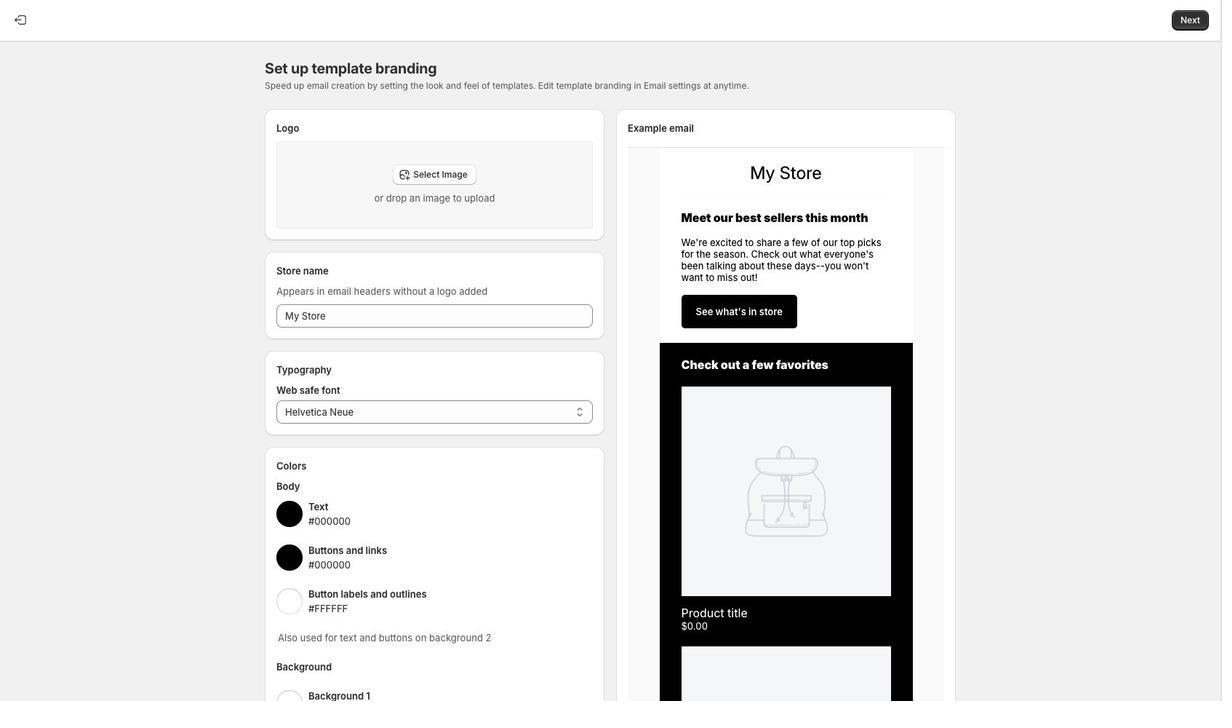 Task type: describe. For each thing, give the bounding box(es) containing it.
fullscreen dialog
[[0, 0, 1222, 701]]



Task type: vqa. For each thing, say whether or not it's contained in the screenshot.
Shopify image
no



